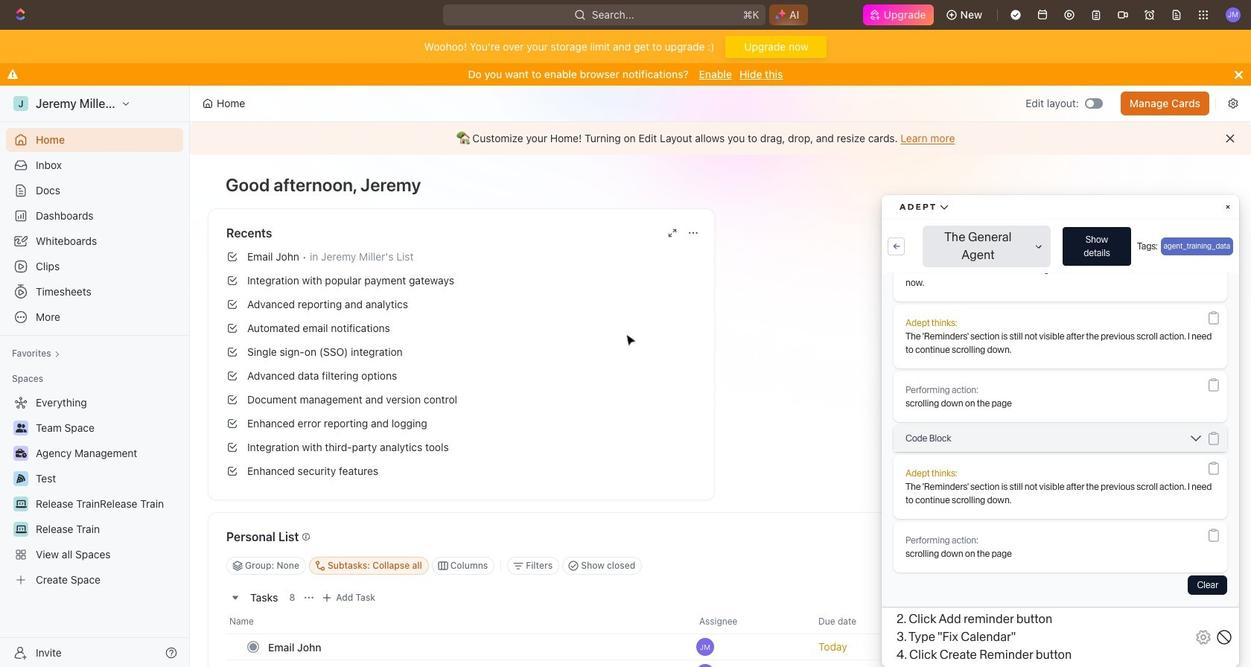 Task type: describe. For each thing, give the bounding box(es) containing it.
pizza slice image
[[16, 474, 25, 483]]

user group image
[[15, 424, 26, 433]]

2 laptop code image from the top
[[15, 525, 26, 534]]

tree inside sidebar navigation
[[6, 391, 183, 592]]

jeremy miller's workspace, , element
[[13, 96, 28, 111]]

Search tasks... text field
[[1007, 555, 1156, 577]]

sidebar navigation
[[0, 86, 193, 667]]



Task type: locate. For each thing, give the bounding box(es) containing it.
business time image
[[15, 449, 26, 458]]

tree
[[6, 391, 183, 592]]

1 laptop code image from the top
[[15, 500, 26, 509]]

laptop code image
[[15, 500, 26, 509], [15, 525, 26, 534]]

alert
[[190, 122, 1251, 155]]

1 vertical spatial laptop code image
[[15, 525, 26, 534]]

0 vertical spatial laptop code image
[[15, 500, 26, 509]]



Task type: vqa. For each thing, say whether or not it's contained in the screenshot.
the Milestone at left top
no



